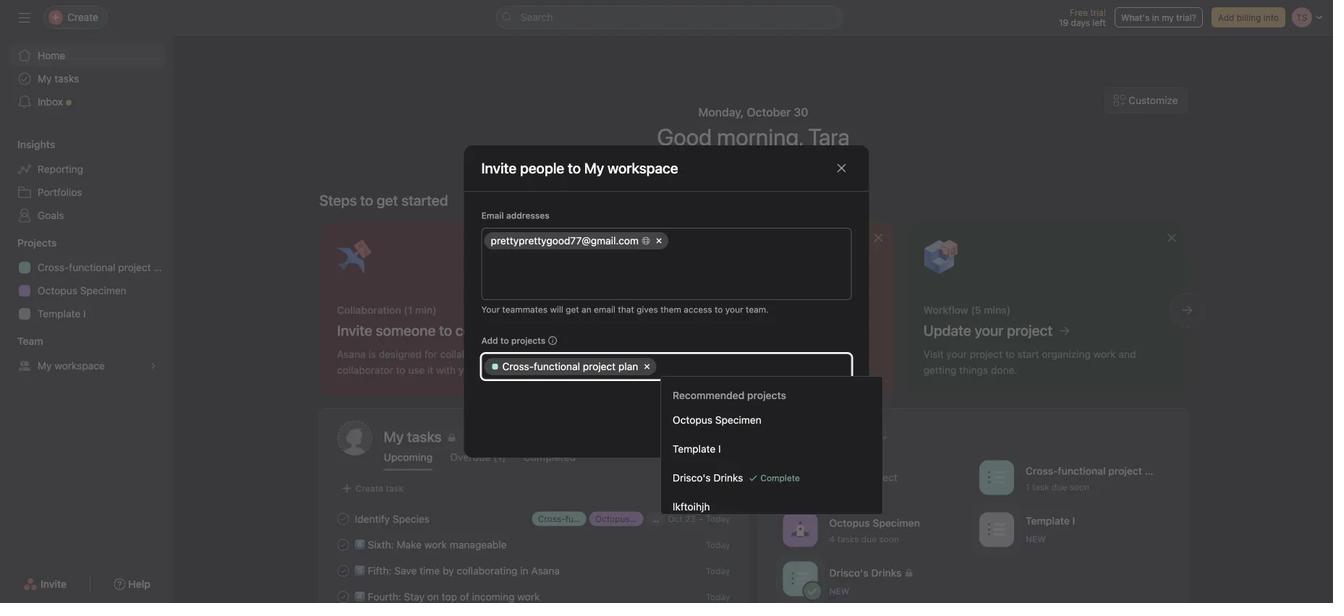 Task type: vqa. For each thing, say whether or not it's contained in the screenshot.
1st Completed checkbox from the bottom Completed Icon
no



Task type: locate. For each thing, give the bounding box(es) containing it.
1 vertical spatial project
[[583, 361, 616, 373]]

0 vertical spatial due
[[1052, 482, 1067, 492]]

new inside "template i new"
[[1026, 534, 1046, 544]]

3
[[740, 183, 746, 195]]

people
[[520, 159, 564, 176]]

2 completed checkbox from the top
[[335, 588, 352, 603]]

2 vertical spatial functional
[[1058, 465, 1106, 477]]

0 vertical spatial plan
[[154, 261, 173, 273]]

template for template i
[[38, 308, 80, 320]]

task
[[1032, 482, 1049, 492], [386, 484, 404, 494]]

my down team on the bottom of the page
[[38, 360, 52, 372]]

completed checkbox for 5️⃣
[[335, 562, 352, 580]]

search list box
[[496, 6, 843, 29]]

Completed checkbox
[[335, 562, 352, 580], [335, 588, 352, 603]]

0 vertical spatial completed checkbox
[[335, 562, 352, 580]]

0 vertical spatial project
[[118, 261, 151, 273]]

specimen down the cross-functional project plan link
[[80, 285, 126, 297]]

inbox link
[[9, 90, 165, 114]]

to left 'level'
[[776, 183, 785, 195]]

my
[[1162, 12, 1174, 22]]

2 horizontal spatial project
[[1108, 465, 1142, 477]]

1 horizontal spatial new
[[1026, 534, 1046, 544]]

0 vertical spatial in
[[1152, 12, 1159, 22]]

soon up drinks
[[879, 534, 899, 544]]

1 completed image from the top
[[335, 536, 352, 554]]

in
[[1152, 12, 1159, 22], [520, 565, 528, 577]]

invite inside dialog
[[481, 159, 517, 176]]

1 vertical spatial completed checkbox
[[335, 588, 352, 603]]

soon inside octopus specimen 4 tasks due soon
[[879, 534, 899, 544]]

specimen inside projects element
[[80, 285, 126, 297]]

0 vertical spatial invite
[[481, 159, 517, 176]]

0 horizontal spatial task
[[386, 484, 404, 494]]

i up teams element
[[83, 308, 86, 320]]

1 horizontal spatial plan
[[618, 361, 638, 373]]

what's
[[1121, 12, 1150, 22]]

soon inside cross-functional project plan 1 task due soon
[[1070, 482, 1089, 492]]

0 horizontal spatial due
[[861, 534, 877, 544]]

cross-functional project plan down more information image
[[502, 361, 638, 373]]

cross-functional project plan link
[[9, 256, 173, 279]]

my inside global element
[[38, 73, 52, 85]]

0 vertical spatial today button
[[706, 540, 730, 550]]

2 vertical spatial project
[[1108, 465, 1142, 477]]

tasks down the home
[[54, 73, 79, 85]]

octopus specimen link left 23
[[589, 512, 673, 526]]

addresses
[[506, 210, 549, 221]]

steps
[[319, 192, 357, 209]]

in left the my
[[1152, 12, 1159, 22]]

3 today button from the top
[[706, 592, 730, 602]]

0 vertical spatial list image
[[988, 469, 1005, 486]]

to right steps
[[360, 192, 373, 209]]

2 vertical spatial cross-
[[1026, 465, 1058, 477]]

1 vertical spatial today button
[[706, 566, 730, 576]]

0 vertical spatial cross-functional project plan
[[38, 261, 173, 273]]

0 horizontal spatial add
[[481, 336, 498, 346]]

0 vertical spatial add
[[1218, 12, 1234, 22]]

top
[[442, 591, 457, 603]]

to left projects
[[500, 336, 509, 346]]

functional up "template i new"
[[1058, 465, 1106, 477]]

today button
[[706, 540, 730, 550], [706, 566, 730, 576], [706, 592, 730, 602]]

tasks inside my tasks link
[[54, 73, 79, 85]]

2 horizontal spatial functional
[[1058, 465, 1106, 477]]

beginner 3 more to level up
[[686, 182, 824, 196]]

1 horizontal spatial functional
[[534, 361, 580, 373]]

tasks right the 4
[[837, 534, 859, 544]]

0 horizontal spatial soon
[[879, 534, 899, 544]]

email addresses
[[481, 210, 549, 221]]

time
[[420, 565, 440, 577]]

0 vertical spatial cross-
[[38, 261, 69, 273]]

prettyprettygood77@gmail.com
[[491, 235, 639, 247]]

invite inside button
[[41, 578, 67, 590]]

today
[[706, 514, 730, 524], [706, 540, 730, 550], [706, 566, 730, 576], [706, 592, 730, 602]]

0 vertical spatial i
[[83, 308, 86, 320]]

my tasks link
[[9, 67, 165, 90]]

0 horizontal spatial octopus
[[38, 285, 77, 297]]

due up drisco's drinks
[[861, 534, 877, 544]]

steps to get started
[[319, 192, 448, 209]]

completed checkbox left 4️⃣
[[335, 588, 352, 603]]

1 horizontal spatial work
[[517, 591, 540, 603]]

0 horizontal spatial cross-
[[38, 261, 69, 273]]

2 vertical spatial plan
[[1145, 465, 1165, 477]]

completed image for 6️⃣
[[335, 536, 352, 554]]

completed checkbox left 6️⃣
[[335, 536, 352, 554]]

1 horizontal spatial task
[[1032, 482, 1049, 492]]

add
[[1218, 12, 1234, 22], [481, 336, 498, 346]]

6️⃣
[[355, 539, 365, 551]]

portfolios link
[[9, 181, 165, 204]]

2 horizontal spatial specimen
[[873, 517, 920, 529]]

0 horizontal spatial cross-functional project plan
[[38, 261, 173, 273]]

none text field inside cross-functional project plan row
[[661, 358, 672, 375]]

0 vertical spatial functional
[[69, 261, 115, 273]]

customize
[[1128, 94, 1178, 106]]

0 vertical spatial soon
[[1070, 482, 1089, 492]]

functional down more information image
[[534, 361, 580, 373]]

1 completed checkbox from the top
[[335, 562, 352, 580]]

template inside projects element
[[38, 308, 80, 320]]

1 vertical spatial new
[[829, 586, 850, 596]]

0 horizontal spatial project
[[118, 261, 151, 273]]

teammates
[[502, 305, 548, 315]]

octopus specimen left 23
[[595, 514, 673, 524]]

1 horizontal spatial due
[[1052, 482, 1067, 492]]

1 horizontal spatial project
[[583, 361, 616, 373]]

completed checkbox left 5️⃣
[[335, 562, 352, 580]]

1 my from the top
[[38, 73, 52, 85]]

1 horizontal spatial template
[[1026, 515, 1070, 527]]

due
[[1052, 482, 1067, 492], [861, 534, 877, 544]]

0 horizontal spatial octopus specimen
[[38, 285, 126, 297]]

add left billing
[[1218, 12, 1234, 22]]

octopus up the 4
[[829, 517, 870, 529]]

template inside "template i new"
[[1026, 515, 1070, 527]]

0 horizontal spatial work
[[424, 539, 447, 551]]

list image left "template i new"
[[988, 521, 1005, 539]]

1 vertical spatial list image
[[988, 521, 1005, 539]]

1 vertical spatial template
[[1026, 515, 1070, 527]]

my
[[38, 73, 52, 85], [38, 360, 52, 372]]

my workspace
[[38, 360, 105, 372]]

0 horizontal spatial invite
[[41, 578, 67, 590]]

create
[[356, 484, 383, 494]]

1 vertical spatial completed checkbox
[[335, 536, 352, 554]]

template i link
[[9, 302, 165, 325]]

my up inbox
[[38, 73, 52, 85]]

completed image for 5️⃣
[[335, 562, 352, 580]]

task inside button
[[386, 484, 404, 494]]

completed image left 4️⃣
[[335, 588, 352, 603]]

new down "1"
[[1026, 534, 1046, 544]]

my workspace link
[[9, 354, 165, 378]]

3 today from the top
[[706, 566, 730, 576]]

0 vertical spatial completed checkbox
[[335, 510, 352, 528]]

cross-functional project plan row
[[484, 358, 849, 379]]

list image
[[988, 469, 1005, 486], [988, 521, 1005, 539]]

octopus specimen up "template i" link
[[38, 285, 126, 297]]

0 horizontal spatial functional
[[69, 261, 115, 273]]

manageable
[[450, 539, 507, 551]]

1 horizontal spatial cross-
[[502, 361, 534, 373]]

home
[[38, 50, 65, 61]]

overdue (1) button
[[450, 451, 506, 471]]

1 vertical spatial my
[[38, 360, 52, 372]]

1 vertical spatial octopus specimen
[[595, 514, 673, 524]]

fourth:
[[368, 591, 401, 603]]

2 vertical spatial completed image
[[335, 588, 352, 603]]

completed checkbox left identify
[[335, 510, 352, 528]]

0 vertical spatial octopus specimen link
[[9, 279, 165, 302]]

i down cross-functional project plan 1 task due soon
[[1072, 515, 1075, 527]]

2 horizontal spatial octopus
[[829, 517, 870, 529]]

collaborating
[[457, 565, 518, 577]]

work down asana
[[517, 591, 540, 603]]

my inside teams element
[[38, 360, 52, 372]]

octopus specimen link inside projects element
[[9, 279, 165, 302]]

my for my tasks
[[38, 73, 52, 85]]

6️⃣ sixth: make work manageable
[[355, 539, 507, 551]]

5️⃣ fifth: save time by collaborating in asana
[[355, 565, 560, 577]]

i inside projects element
[[83, 308, 86, 320]]

2 horizontal spatial plan
[[1145, 465, 1165, 477]]

due right "1"
[[1052, 482, 1067, 492]]

1 horizontal spatial tasks
[[837, 534, 859, 544]]

cross- down add to projects on the bottom left of page
[[502, 361, 534, 373]]

specimen down create project link
[[873, 517, 920, 529]]

your
[[481, 305, 500, 315]]

3 completed image from the top
[[335, 588, 352, 603]]

1 vertical spatial i
[[1072, 515, 1075, 527]]

1 vertical spatial due
[[861, 534, 877, 544]]

1 vertical spatial functional
[[534, 361, 580, 373]]

task right create
[[386, 484, 404, 494]]

2 completed image from the top
[[335, 562, 352, 580]]

of
[[460, 591, 469, 603]]

completed checkbox for identify species
[[335, 510, 352, 528]]

portfolios
[[38, 186, 82, 198]]

get started
[[377, 192, 448, 209]]

prettyprettygood77@gmail.com cell
[[484, 232, 668, 250]]

close this dialog image
[[836, 162, 847, 174]]

cross- inside cell
[[502, 361, 534, 373]]

goals
[[38, 209, 64, 221]]

0 horizontal spatial octopus specimen link
[[9, 279, 165, 302]]

cross-functional project plan inside projects element
[[38, 261, 173, 273]]

work right make
[[424, 539, 447, 551]]

cross- down projects
[[38, 261, 69, 273]]

1 horizontal spatial invite
[[481, 159, 517, 176]]

invite button
[[14, 571, 76, 597]]

template for template i new
[[1026, 515, 1070, 527]]

octopus specimen link up the template i
[[9, 279, 165, 302]]

0 horizontal spatial template
[[38, 308, 80, 320]]

global element
[[0, 35, 174, 122]]

1 vertical spatial invite
[[41, 578, 67, 590]]

soon up "template i new"
[[1070, 482, 1089, 492]]

None text field
[[661, 358, 672, 375]]

1 today from the top
[[706, 514, 730, 524]]

hide sidebar image
[[19, 12, 30, 23]]

incoming
[[472, 591, 515, 603]]

2 today button from the top
[[706, 566, 730, 576]]

overdue (1)
[[450, 451, 506, 463]]

4 today from the top
[[706, 592, 730, 602]]

1 horizontal spatial soon
[[1070, 482, 1089, 492]]

0 vertical spatial octopus specimen
[[38, 285, 126, 297]]

1 vertical spatial add
[[481, 336, 498, 346]]

make
[[397, 539, 422, 551]]

0 vertical spatial template
[[38, 308, 80, 320]]

2 my from the top
[[38, 360, 52, 372]]

cross-functional project plan up "template i" link
[[38, 261, 173, 273]]

2 vertical spatial today button
[[706, 592, 730, 602]]

functional
[[69, 261, 115, 273], [534, 361, 580, 373], [1058, 465, 1106, 477]]

completed checkbox for 4️⃣
[[335, 588, 352, 603]]

i inside "template i new"
[[1072, 515, 1075, 527]]

cross- up "1"
[[1026, 465, 1058, 477]]

billing
[[1237, 12, 1261, 22]]

new down drisco's
[[829, 586, 850, 596]]

functional inside projects element
[[69, 261, 115, 273]]

add inside invite people to my workspace dialog
[[481, 336, 498, 346]]

that
[[618, 305, 634, 315]]

add inside button
[[1218, 12, 1234, 22]]

1 horizontal spatial i
[[1072, 515, 1075, 527]]

0 horizontal spatial tasks
[[54, 73, 79, 85]]

completed image
[[335, 536, 352, 554], [335, 562, 352, 580], [335, 588, 352, 603]]

team
[[17, 335, 43, 347]]

cross- inside cross-functional project plan 1 task due soon
[[1026, 465, 1058, 477]]

octopus left …
[[595, 514, 630, 524]]

fifth:
[[368, 565, 392, 577]]

completed image left 6️⃣
[[335, 536, 352, 554]]

1 horizontal spatial octopus specimen link
[[589, 512, 673, 526]]

i
[[83, 308, 86, 320], [1072, 515, 1075, 527]]

template i new
[[1026, 515, 1075, 544]]

Completed checkbox
[[335, 510, 352, 528], [335, 536, 352, 554]]

…
[[652, 514, 659, 524]]

in left asana
[[520, 565, 528, 577]]

0 horizontal spatial i
[[83, 308, 86, 320]]

rocket image
[[792, 521, 809, 539]]

list image left "1"
[[988, 469, 1005, 486]]

1 vertical spatial completed image
[[335, 562, 352, 580]]

insights element
[[0, 132, 174, 230]]

add down your
[[481, 336, 498, 346]]

template up team on the bottom of the page
[[38, 308, 80, 320]]

specimen left 23
[[632, 514, 673, 524]]

1 horizontal spatial add
[[1218, 12, 1234, 22]]

2 horizontal spatial cross-
[[1026, 465, 1058, 477]]

1 completed checkbox from the top
[[335, 510, 352, 528]]

free
[[1070, 7, 1088, 17]]

0 vertical spatial tasks
[[54, 73, 79, 85]]

0 vertical spatial my
[[38, 73, 52, 85]]

0 horizontal spatial in
[[520, 565, 528, 577]]

tara
[[808, 123, 850, 150]]

0 vertical spatial work
[[424, 539, 447, 551]]

functional inside cell
[[534, 361, 580, 373]]

search
[[520, 11, 553, 23]]

today button for work
[[706, 592, 730, 602]]

tasks
[[54, 73, 79, 85], [837, 534, 859, 544]]

4️⃣ fourth: stay on top of incoming work
[[355, 591, 540, 603]]

functional up "template i" link
[[69, 261, 115, 273]]

2 today from the top
[[706, 540, 730, 550]]

0 vertical spatial completed image
[[335, 536, 352, 554]]

octopus up the template i
[[38, 285, 77, 297]]

1 vertical spatial soon
[[879, 534, 899, 544]]

project inside the cross-functional project plan link
[[118, 261, 151, 273]]

1 vertical spatial plan
[[618, 361, 638, 373]]

left
[[1092, 17, 1106, 27]]

completed image for 4️⃣
[[335, 588, 352, 603]]

0 horizontal spatial specimen
[[80, 285, 126, 297]]

1 vertical spatial cross-functional project plan
[[502, 361, 638, 373]]

1 vertical spatial tasks
[[837, 534, 859, 544]]

access
[[684, 305, 712, 315]]

2 completed checkbox from the top
[[335, 536, 352, 554]]

overdue
[[450, 451, 491, 463]]

completed image left 5️⃣
[[335, 562, 352, 580]]

template down "1"
[[1026, 515, 1070, 527]]

completed
[[523, 451, 576, 463]]

work
[[424, 539, 447, 551], [517, 591, 540, 603]]

1 vertical spatial cross-
[[502, 361, 534, 373]]

0 horizontal spatial plan
[[154, 261, 173, 273]]

1 horizontal spatial octopus
[[595, 514, 630, 524]]

task right "1"
[[1032, 482, 1049, 492]]

projects element
[[0, 230, 174, 328]]

0 vertical spatial new
[[1026, 534, 1046, 544]]

1 horizontal spatial cross-functional project plan
[[502, 361, 638, 373]]

add for add to projects
[[481, 336, 498, 346]]

1 horizontal spatial in
[[1152, 12, 1159, 22]]



Task type: describe. For each thing, give the bounding box(es) containing it.
on
[[427, 591, 439, 603]]

due inside cross-functional project plan 1 task due soon
[[1052, 482, 1067, 492]]

today button for asana
[[706, 566, 730, 576]]

list image
[[792, 570, 809, 588]]

(1)
[[493, 451, 506, 463]]

monday,
[[698, 105, 744, 119]]

specimen inside octopus specimen 4 tasks due soon
[[873, 517, 920, 529]]

will
[[550, 305, 563, 315]]

template i
[[38, 308, 86, 320]]

what's in my trial?
[[1121, 12, 1196, 22]]

your
[[725, 305, 743, 315]]

insights
[[17, 139, 55, 150]]

species
[[393, 513, 430, 525]]

october
[[747, 105, 791, 119]]

–
[[698, 514, 703, 524]]

add to projects
[[481, 336, 546, 346]]

19
[[1059, 17, 1068, 27]]

more information image
[[548, 336, 557, 345]]

them
[[661, 305, 681, 315]]

email
[[594, 305, 616, 315]]

4
[[829, 534, 835, 544]]

upcoming
[[384, 451, 433, 463]]

projects
[[511, 336, 546, 346]]

teams element
[[0, 328, 174, 380]]

beginner
[[686, 182, 734, 196]]

projects
[[17, 237, 57, 249]]

octopus inside projects element
[[38, 285, 77, 297]]

completed checkbox for 6️⃣ sixth: make work manageable
[[335, 536, 352, 554]]

1 vertical spatial octopus specimen link
[[589, 512, 673, 526]]

1 horizontal spatial octopus specimen
[[595, 514, 673, 524]]

plan inside projects element
[[154, 261, 173, 273]]

project inside cross-functional project plan cell
[[583, 361, 616, 373]]

1 list image from the top
[[988, 469, 1005, 486]]

add billing info button
[[1212, 7, 1285, 27]]

identify
[[355, 513, 390, 525]]

trial?
[[1176, 12, 1196, 22]]

completed button
[[523, 451, 576, 471]]

insights button
[[0, 137, 55, 152]]

invite for invite
[[41, 578, 67, 590]]

your teammates will get an email that gives them access to your team.
[[481, 305, 769, 315]]

morning,
[[717, 123, 803, 150]]

search button
[[496, 6, 843, 29]]

to right people
[[568, 159, 581, 176]]

scroll card carousel right image
[[1182, 305, 1193, 316]]

monday, october 30 good morning, tara
[[657, 105, 850, 150]]

reporting link
[[9, 158, 165, 181]]

2 list image from the top
[[988, 521, 1005, 539]]

projects button
[[0, 236, 57, 250]]

trial
[[1090, 7, 1106, 17]]

drisco's drinks
[[829, 567, 902, 579]]

my tasks
[[38, 73, 79, 85]]

prettyprettygood77@gmail.com row
[[484, 232, 849, 253]]

more
[[749, 183, 773, 195]]

tasks inside octopus specimen 4 tasks due soon
[[837, 534, 859, 544]]

drisco's
[[829, 567, 869, 579]]

my tasks link
[[384, 427, 729, 447]]

to left your
[[715, 305, 723, 315]]

1 vertical spatial in
[[520, 565, 528, 577]]

functional inside cross-functional project plan 1 task due soon
[[1058, 465, 1106, 477]]

1 vertical spatial work
[[517, 591, 540, 603]]

30
[[794, 105, 808, 119]]

invite people to my workspace
[[481, 159, 678, 176]]

days
[[1071, 17, 1090, 27]]

my for my workspace
[[38, 360, 52, 372]]

1 today button from the top
[[706, 540, 730, 550]]

task inside cross-functional project plan 1 task due soon
[[1032, 482, 1049, 492]]

drinks
[[871, 567, 902, 579]]

team button
[[0, 334, 43, 349]]

reporting
[[38, 163, 83, 175]]

i for template i new
[[1072, 515, 1075, 527]]

oct
[[668, 514, 683, 524]]

cross-functional project plan cell
[[484, 358, 656, 375]]

home link
[[9, 44, 165, 67]]

0 horizontal spatial new
[[829, 586, 850, 596]]

1 horizontal spatial specimen
[[632, 514, 673, 524]]

octopus specimen inside projects element
[[38, 285, 126, 297]]

upcoming button
[[384, 451, 433, 471]]

today for 5️⃣ fifth: save time by collaborating in asana
[[706, 566, 730, 576]]

plan inside cell
[[618, 361, 638, 373]]

gives
[[637, 305, 658, 315]]

5️⃣
[[355, 565, 365, 577]]

in inside button
[[1152, 12, 1159, 22]]

create task button
[[337, 478, 407, 499]]

add profile photo image
[[337, 421, 372, 456]]

up
[[812, 183, 824, 195]]

goals link
[[9, 204, 165, 227]]

create project
[[829, 472, 898, 484]]

an
[[582, 305, 591, 315]]

i for template i
[[83, 308, 86, 320]]

octopus inside octopus specimen 4 tasks due soon
[[829, 517, 870, 529]]

due inside octopus specimen 4 tasks due soon
[[861, 534, 877, 544]]

my tasks
[[384, 428, 442, 445]]

create task
[[356, 484, 404, 494]]

inbox
[[38, 96, 63, 108]]

email
[[481, 210, 504, 221]]

sixth:
[[368, 539, 394, 551]]

today for 4️⃣ fourth: stay on top of incoming work
[[706, 592, 730, 602]]

team.
[[746, 305, 769, 315]]

completed image
[[335, 510, 352, 528]]

what's in my trial? button
[[1115, 7, 1203, 27]]

good
[[657, 123, 712, 150]]

add for add billing info
[[1218, 12, 1234, 22]]

identify species
[[355, 513, 430, 525]]

cross-functional project plan inside cell
[[502, 361, 638, 373]]

invite for invite people to my workspace
[[481, 159, 517, 176]]

plan inside cross-functional project plan 1 task due soon
[[1145, 465, 1165, 477]]

invite people to my workspace dialog
[[464, 145, 869, 458]]

save
[[394, 565, 417, 577]]

oct 23 – today
[[668, 514, 730, 524]]

cross- inside projects element
[[38, 261, 69, 273]]

customize button
[[1105, 88, 1187, 114]]

cross-functional project plan 1 task due soon
[[1026, 465, 1165, 492]]

asana
[[531, 565, 560, 577]]

project inside cross-functional project plan 1 task due soon
[[1108, 465, 1142, 477]]

to inside beginner 3 more to level up
[[776, 183, 785, 195]]

level
[[788, 183, 809, 195]]

1
[[1026, 482, 1030, 492]]

octopus specimen 4 tasks due soon
[[829, 517, 920, 544]]

workspace
[[54, 360, 105, 372]]

free trial 19 days left
[[1059, 7, 1106, 27]]

4️⃣
[[355, 591, 365, 603]]

today for 6️⃣ sixth: make work manageable
[[706, 540, 730, 550]]

add billing info
[[1218, 12, 1279, 22]]



